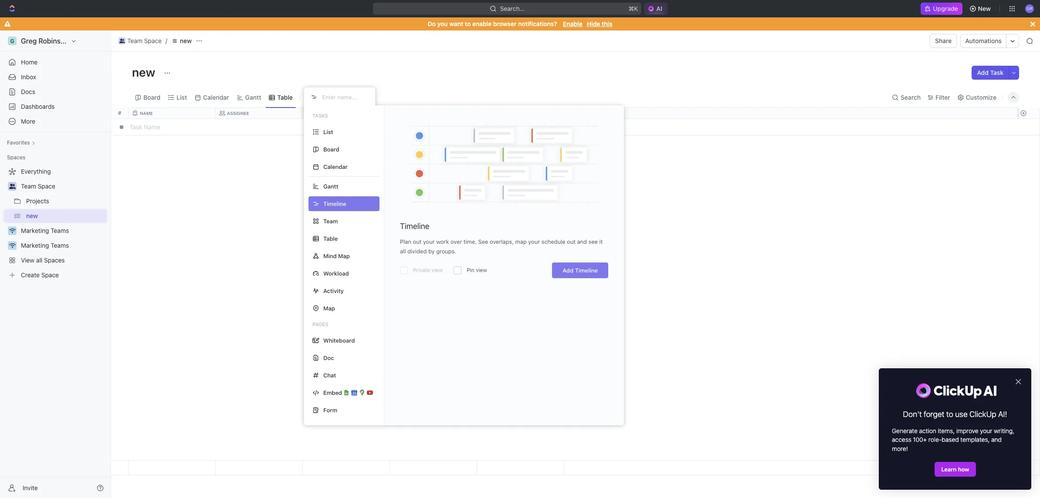 Task type: vqa. For each thing, say whether or not it's contained in the screenshot.
Spaces
yes



Task type: locate. For each thing, give the bounding box(es) containing it.
1 horizontal spatial team
[[127, 37, 142, 44]]

forget
[[924, 410, 945, 419]]

0 horizontal spatial view
[[432, 267, 443, 274]]

table
[[277, 93, 293, 101], [323, 235, 338, 242]]

new button
[[966, 2, 996, 16]]

1 vertical spatial and
[[992, 436, 1002, 444]]

add down schedule
[[563, 267, 574, 274]]

map right mind
[[338, 253, 350, 260]]

action
[[919, 428, 937, 435]]

0 vertical spatial user group image
[[119, 39, 125, 43]]

map down activity on the left of page
[[323, 305, 335, 312]]

1 vertical spatial calendar
[[323, 163, 348, 170]]

table right gantt link
[[277, 93, 293, 101]]

clickup
[[970, 410, 997, 419]]

share button
[[930, 34, 957, 48]]

and
[[577, 238, 587, 245], [992, 436, 1002, 444]]

add for add task
[[977, 69, 989, 76]]

view for pin view
[[476, 267, 487, 274]]

1 vertical spatial to
[[947, 410, 953, 419]]

and left see
[[577, 238, 587, 245]]

activity
[[323, 287, 344, 294]]

view right pin
[[476, 267, 487, 274]]

pin
[[467, 267, 475, 274]]

team up mind
[[323, 218, 338, 225]]

1 vertical spatial timeline
[[575, 267, 598, 274]]

board left list link
[[143, 93, 160, 101]]

press space to select this row. row
[[129, 461, 564, 476]]

it
[[599, 238, 603, 245]]

home link
[[3, 55, 107, 69]]

don't forget to use clickup ai!
[[903, 410, 1007, 419]]

1 vertical spatial list
[[323, 128, 333, 135]]

/
[[166, 37, 167, 44]]

timeline up 'plan'
[[400, 222, 430, 231]]

calendar
[[203, 93, 229, 101], [323, 163, 348, 170]]

0 vertical spatial calendar
[[203, 93, 229, 101]]

0 vertical spatial space
[[144, 37, 162, 44]]

1 vertical spatial board
[[323, 146, 339, 153]]

team left /
[[127, 37, 142, 44]]

customize
[[966, 93, 997, 101]]

add inside button
[[977, 69, 989, 76]]

team space down spaces
[[21, 183, 55, 190]]

upgrade
[[933, 5, 958, 12]]

1 vertical spatial map
[[323, 305, 335, 312]]

new link
[[169, 36, 194, 46]]

docs
[[21, 88, 35, 95]]

row group
[[1018, 461, 1040, 475]]

out
[[413, 238, 422, 245], [567, 238, 576, 245]]

#
[[118, 110, 121, 116]]

Enter name... field
[[321, 93, 368, 101]]

view for private view
[[432, 267, 443, 274]]

row
[[129, 108, 564, 119]]

list down tasks
[[323, 128, 333, 135]]

1 vertical spatial team
[[21, 183, 36, 190]]

space
[[144, 37, 162, 44], [38, 183, 55, 190]]

1 horizontal spatial to
[[947, 410, 953, 419]]

your up by
[[423, 238, 435, 245]]

1 out from the left
[[413, 238, 422, 245]]

board
[[143, 93, 160, 101], [323, 146, 339, 153]]

out up the divided
[[413, 238, 422, 245]]

board down tasks
[[323, 146, 339, 153]]

1 vertical spatial team space
[[21, 183, 55, 190]]

0 horizontal spatial list
[[177, 93, 187, 101]]

0 horizontal spatial board
[[143, 93, 160, 101]]

and inside plan out your work over time. see overlaps, map your schedule out and see it all divided by groups.
[[577, 238, 587, 245]]

your right map
[[528, 238, 540, 245]]

whiteboard
[[323, 337, 355, 344]]

1 vertical spatial new
[[132, 65, 158, 79]]

0 horizontal spatial your
[[423, 238, 435, 245]]

row inside # grid
[[129, 108, 564, 119]]

share
[[935, 37, 952, 44]]

add for add timeline
[[563, 267, 574, 274]]

1 vertical spatial space
[[38, 183, 55, 190]]

0 horizontal spatial user group image
[[9, 184, 15, 189]]

templates,
[[961, 436, 990, 444]]

dashboards
[[21, 103, 55, 110]]

0 vertical spatial board
[[143, 93, 160, 101]]

to right the want
[[465, 20, 471, 27]]

0 horizontal spatial team space link
[[21, 180, 105, 194]]

view right private
[[432, 267, 443, 274]]

new inside "new" link
[[180, 37, 192, 44]]

docs link
[[3, 85, 107, 99]]

1 horizontal spatial user group image
[[119, 39, 125, 43]]

your
[[423, 238, 435, 245], [528, 238, 540, 245], [980, 428, 993, 435]]

table up mind
[[323, 235, 338, 242]]

1 vertical spatial gantt
[[323, 183, 338, 190]]

0 vertical spatial add
[[977, 69, 989, 76]]

to left use
[[947, 410, 953, 419]]

1 horizontal spatial view
[[476, 267, 487, 274]]

2 horizontal spatial team
[[323, 218, 338, 225]]

team space left /
[[127, 37, 162, 44]]

hide
[[587, 20, 600, 27]]

0 horizontal spatial team
[[21, 183, 36, 190]]

0 horizontal spatial add
[[563, 267, 574, 274]]

list
[[177, 93, 187, 101], [323, 128, 333, 135]]

team inside the sidebar navigation
[[21, 183, 36, 190]]

0 horizontal spatial table
[[277, 93, 293, 101]]

1 horizontal spatial add
[[977, 69, 989, 76]]

over
[[451, 238, 462, 245]]

2 vertical spatial team
[[323, 218, 338, 225]]

×
[[1015, 375, 1022, 387]]

mind
[[323, 253, 337, 260]]

1 horizontal spatial table
[[323, 235, 338, 242]]

1 horizontal spatial new
[[180, 37, 192, 44]]

search
[[901, 93, 921, 101]]

1 vertical spatial team space link
[[21, 180, 105, 194]]

chat
[[323, 372, 336, 379]]

1 horizontal spatial and
[[992, 436, 1002, 444]]

notifications?
[[518, 20, 557, 27]]

pin view
[[467, 267, 487, 274]]

timeline
[[400, 222, 430, 231], [575, 267, 598, 274]]

0 horizontal spatial space
[[38, 183, 55, 190]]

row group inside # grid
[[1018, 461, 1040, 475]]

enable
[[563, 20, 583, 27]]

improve
[[957, 428, 979, 435]]

# grid
[[111, 108, 1040, 476]]

0 vertical spatial to
[[465, 20, 471, 27]]

favorites
[[7, 139, 30, 146]]

out right schedule
[[567, 238, 576, 245]]

1 horizontal spatial board
[[323, 146, 339, 153]]

tasks
[[312, 113, 328, 119]]

user group image
[[119, 39, 125, 43], [9, 184, 15, 189]]

customize button
[[955, 91, 999, 104]]

1 horizontal spatial your
[[528, 238, 540, 245]]

team space
[[127, 37, 162, 44], [21, 183, 55, 190]]

1 view from the left
[[432, 267, 443, 274]]

add
[[977, 69, 989, 76], [563, 267, 574, 274]]

your inside the generate action items, improve your writing, access 100+ role-based templates, and more!
[[980, 428, 993, 435]]

timeline down see
[[575, 267, 598, 274]]

list right board "link"
[[177, 93, 187, 101]]

you
[[437, 20, 448, 27]]

add left task
[[977, 69, 989, 76]]

automations button
[[961, 34, 1006, 48]]

1 vertical spatial user group image
[[9, 184, 15, 189]]

new up board "link"
[[132, 65, 158, 79]]

0 vertical spatial team space link
[[116, 36, 164, 46]]

0 vertical spatial gantt
[[245, 93, 261, 101]]

0 horizontal spatial new
[[132, 65, 158, 79]]

0 horizontal spatial calendar
[[203, 93, 229, 101]]

board inside "link"
[[143, 93, 160, 101]]

2 out from the left
[[567, 238, 576, 245]]

1 horizontal spatial out
[[567, 238, 576, 245]]

view
[[432, 267, 443, 274], [476, 267, 487, 274]]

your up templates,
[[980, 428, 993, 435]]

team
[[127, 37, 142, 44], [21, 183, 36, 190], [323, 218, 338, 225]]

gantt
[[245, 93, 261, 101], [323, 183, 338, 190]]

0 vertical spatial new
[[180, 37, 192, 44]]

see
[[478, 238, 488, 245]]

0 horizontal spatial and
[[577, 238, 587, 245]]

0 vertical spatial and
[[577, 238, 587, 245]]

1 horizontal spatial timeline
[[575, 267, 598, 274]]

2 horizontal spatial your
[[980, 428, 993, 435]]

2 view from the left
[[476, 267, 487, 274]]

add task button
[[972, 66, 1009, 80]]

plan out your work over time. see overlaps, map your schedule out and see it all divided by groups.
[[400, 238, 603, 255]]

0 horizontal spatial out
[[413, 238, 422, 245]]

1 horizontal spatial map
[[338, 253, 350, 260]]

team space inside the sidebar navigation
[[21, 183, 55, 190]]

list link
[[175, 91, 187, 104]]

0 vertical spatial list
[[177, 93, 187, 101]]

learn
[[942, 466, 957, 473]]

1 horizontal spatial team space
[[127, 37, 162, 44]]

automations
[[966, 37, 1002, 44]]

1 horizontal spatial calendar
[[323, 163, 348, 170]]

and down writing,
[[992, 436, 1002, 444]]

100+
[[913, 436, 927, 444]]

0 horizontal spatial to
[[465, 20, 471, 27]]

1 vertical spatial add
[[563, 267, 574, 274]]

new right /
[[180, 37, 192, 44]]

access
[[892, 436, 912, 444]]

team space link
[[116, 36, 164, 46], [21, 180, 105, 194]]

more!
[[892, 445, 908, 453]]

invite
[[23, 484, 38, 492]]

team down spaces
[[21, 183, 36, 190]]

0 vertical spatial map
[[338, 253, 350, 260]]

0 vertical spatial table
[[277, 93, 293, 101]]

1 horizontal spatial team space link
[[116, 36, 164, 46]]

0 horizontal spatial timeline
[[400, 222, 430, 231]]

0 horizontal spatial team space
[[21, 183, 55, 190]]

new
[[180, 37, 192, 44], [132, 65, 158, 79]]



Task type: describe. For each thing, give the bounding box(es) containing it.
time.
[[464, 238, 477, 245]]

space inside the sidebar navigation
[[38, 183, 55, 190]]

board link
[[142, 91, 160, 104]]

home
[[21, 58, 38, 66]]

0 horizontal spatial gantt
[[245, 93, 261, 101]]

1 horizontal spatial gantt
[[323, 183, 338, 190]]

plan
[[400, 238, 411, 245]]

work
[[436, 238, 449, 245]]

generate
[[892, 428, 918, 435]]

0 vertical spatial timeline
[[400, 222, 430, 231]]

map
[[515, 238, 527, 245]]

this
[[602, 20, 613, 27]]

all
[[400, 248, 406, 255]]

user group image inside team space link
[[119, 39, 125, 43]]

learn how button
[[935, 462, 976, 477]]

gantt link
[[243, 91, 261, 104]]

1 horizontal spatial space
[[144, 37, 162, 44]]

want
[[449, 20, 463, 27]]

do
[[428, 20, 436, 27]]

how
[[958, 466, 969, 473]]

spaces
[[7, 154, 25, 161]]

upgrade link
[[921, 3, 963, 15]]

Task Name text field
[[129, 119, 1039, 135]]

role-
[[929, 436, 942, 444]]

workload
[[323, 270, 349, 277]]

writing,
[[994, 428, 1015, 435]]

divided
[[408, 248, 427, 255]]

task
[[990, 69, 1004, 76]]

based
[[942, 436, 959, 444]]

schedule
[[542, 238, 565, 245]]

inbox link
[[3, 70, 107, 84]]

form
[[323, 407, 337, 414]]

ai!
[[998, 410, 1007, 419]]

by
[[428, 248, 435, 255]]

view button
[[304, 87, 332, 108]]

0 vertical spatial team
[[127, 37, 142, 44]]

user group image inside the sidebar navigation
[[9, 184, 15, 189]]

items,
[[938, 428, 955, 435]]

⌘k
[[629, 5, 638, 12]]

search...
[[500, 5, 525, 12]]

private view
[[413, 267, 443, 274]]

and inside the generate action items, improve your writing, access 100+ role-based templates, and more!
[[992, 436, 1002, 444]]

sidebar navigation
[[0, 31, 111, 499]]

doc
[[323, 355, 334, 362]]

learn how
[[942, 466, 969, 473]]

dashboards link
[[3, 100, 107, 114]]

embed
[[323, 389, 342, 396]]

to inside × dialog
[[947, 410, 953, 419]]

browser
[[493, 20, 517, 27]]

× button
[[1015, 375, 1022, 387]]

1 vertical spatial table
[[323, 235, 338, 242]]

search button
[[889, 91, 924, 104]]

calendar link
[[201, 91, 229, 104]]

favorites button
[[3, 138, 39, 148]]

do you want to enable browser notifications? enable hide this
[[428, 20, 613, 27]]

enable
[[472, 20, 492, 27]]

view button
[[304, 91, 332, 104]]

generate action items, improve your writing, access 100+ role-based templates, and more!
[[892, 428, 1016, 453]]

view
[[315, 93, 329, 101]]

× dialog
[[879, 369, 1032, 490]]

see
[[589, 238, 598, 245]]

add timeline
[[563, 267, 598, 274]]

overlaps,
[[490, 238, 514, 245]]

don't
[[903, 410, 922, 419]]

0 horizontal spatial map
[[323, 305, 335, 312]]

private
[[413, 267, 430, 274]]

table link
[[276, 91, 293, 104]]

groups.
[[436, 248, 456, 255]]

pages
[[312, 322, 328, 327]]

0 vertical spatial team space
[[127, 37, 162, 44]]

use
[[955, 410, 968, 419]]

new
[[978, 5, 991, 12]]

1 horizontal spatial list
[[323, 128, 333, 135]]

inbox
[[21, 73, 36, 81]]



